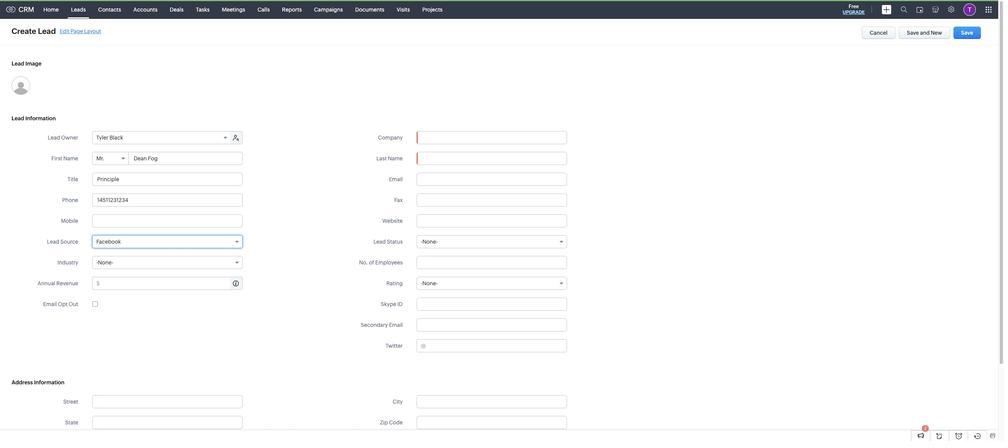 Task type: vqa. For each thing, say whether or not it's contained in the screenshot.
Next Record image at right top
no



Task type: locate. For each thing, give the bounding box(es) containing it.
save
[[907, 30, 919, 36], [961, 30, 973, 36]]

tyler
[[96, 135, 108, 141]]

none- down facebook
[[98, 260, 113, 266]]

save for save and new
[[907, 30, 919, 36]]

1 vertical spatial -none- field
[[92, 256, 243, 269]]

revenue
[[56, 280, 78, 287]]

- for lead status
[[421, 239, 423, 245]]

none- right the status
[[423, 239, 438, 245]]

0 vertical spatial -
[[421, 239, 423, 245]]

0 vertical spatial information
[[25, 115, 56, 122]]

campaigns
[[314, 6, 343, 13]]

1 vertical spatial -
[[96, 260, 98, 266]]

email
[[389, 176, 403, 182], [43, 301, 57, 307], [389, 322, 403, 328]]

name right last on the top of page
[[388, 155, 403, 162]]

1 horizontal spatial name
[[388, 155, 403, 162]]

save down 'profile' element
[[961, 30, 973, 36]]

website
[[382, 218, 403, 224]]

Facebook field
[[92, 235, 243, 248]]

fax
[[394, 197, 403, 203]]

-none- field for lead status
[[417, 235, 567, 248]]

1 horizontal spatial save
[[961, 30, 973, 36]]

reports link
[[276, 0, 308, 19]]

name
[[63, 155, 78, 162], [388, 155, 403, 162]]

information
[[25, 115, 56, 122], [34, 380, 64, 386]]

0 horizontal spatial save
[[907, 30, 919, 36]]

calendar image
[[917, 6, 923, 13]]

name right first
[[63, 155, 78, 162]]

lead left 'source'
[[47, 239, 59, 245]]

1 vertical spatial information
[[34, 380, 64, 386]]

none- right rating
[[423, 280, 438, 287]]

@
[[421, 343, 426, 349]]

rating
[[386, 280, 403, 287]]

crm
[[19, 5, 34, 14]]

cancel button
[[862, 27, 896, 39]]

0 horizontal spatial name
[[63, 155, 78, 162]]

lead
[[38, 27, 56, 35], [12, 61, 24, 67], [12, 115, 24, 122], [48, 135, 60, 141], [47, 239, 59, 245], [374, 239, 386, 245]]

save and new button
[[899, 27, 950, 39]]

opt
[[58, 301, 68, 307]]

information right "address"
[[34, 380, 64, 386]]

tasks link
[[190, 0, 216, 19]]

0 vertical spatial -none- field
[[417, 235, 567, 248]]

lead for lead owner
[[48, 135, 60, 141]]

lead left owner
[[48, 135, 60, 141]]

city
[[393, 399, 403, 405]]

address information
[[12, 380, 64, 386]]

None field
[[417, 132, 567, 144]]

projects link
[[416, 0, 449, 19]]

1 vertical spatial -none-
[[96, 260, 113, 266]]

leads link
[[65, 0, 92, 19]]

status
[[387, 239, 403, 245]]

None text field
[[417, 152, 567, 165], [129, 152, 242, 165], [417, 173, 567, 186], [92, 194, 243, 207], [92, 214, 243, 228], [417, 256, 567, 269], [417, 319, 567, 332], [417, 395, 567, 409], [92, 416, 243, 429], [417, 152, 567, 165], [129, 152, 242, 165], [417, 173, 567, 186], [92, 194, 243, 207], [92, 214, 243, 228], [417, 256, 567, 269], [417, 319, 567, 332], [417, 395, 567, 409], [92, 416, 243, 429]]

- right rating
[[421, 280, 423, 287]]

1 vertical spatial none-
[[98, 260, 113, 266]]

lead for lead image
[[12, 61, 24, 67]]

page
[[70, 28, 83, 34]]

lead down image
[[12, 115, 24, 122]]

profile element
[[959, 0, 981, 19]]

employees
[[375, 260, 403, 266]]

annual revenue
[[38, 280, 78, 287]]

visits
[[397, 6, 410, 13]]

-none- down facebook
[[96, 260, 113, 266]]

lead left the status
[[374, 239, 386, 245]]

company
[[378, 135, 403, 141]]

accounts
[[133, 6, 158, 13]]

lead left image
[[12, 61, 24, 67]]

home link
[[37, 0, 65, 19]]

facebook
[[96, 239, 121, 245]]

name for first name
[[63, 155, 78, 162]]

calls
[[258, 6, 270, 13]]

save button
[[954, 27, 981, 39]]

1 name from the left
[[63, 155, 78, 162]]

0 vertical spatial none-
[[423, 239, 438, 245]]

- for rating
[[421, 280, 423, 287]]

2 vertical spatial -
[[421, 280, 423, 287]]

email left opt
[[43, 301, 57, 307]]

name for last name
[[388, 155, 403, 162]]

2 vertical spatial -none- field
[[417, 277, 567, 290]]

information up lead owner
[[25, 115, 56, 122]]

phone
[[62, 197, 78, 203]]

twitter
[[386, 343, 403, 349]]

documents
[[355, 6, 384, 13]]

information for lead information
[[25, 115, 56, 122]]

and
[[920, 30, 930, 36]]

email up fax
[[389, 176, 403, 182]]

source
[[60, 239, 78, 245]]

email for email
[[389, 176, 403, 182]]

2 vertical spatial none-
[[423, 280, 438, 287]]

0 vertical spatial -none-
[[421, 239, 438, 245]]

1 vertical spatial email
[[43, 301, 57, 307]]

2 save from the left
[[961, 30, 973, 36]]

Mr. field
[[92, 152, 129, 165]]

create menu element
[[877, 0, 896, 19]]

new
[[931, 30, 942, 36]]

-none- right rating
[[421, 280, 438, 287]]

first
[[51, 155, 62, 162]]

$
[[96, 280, 100, 287]]

meetings link
[[216, 0, 251, 19]]

information for address information
[[34, 380, 64, 386]]

accounts link
[[127, 0, 164, 19]]

crm link
[[6, 5, 34, 14]]

None text field
[[417, 132, 567, 144], [92, 173, 243, 186], [417, 194, 567, 207], [417, 214, 567, 228], [101, 277, 242, 290], [417, 298, 567, 311], [427, 340, 567, 352], [92, 395, 243, 409], [417, 416, 567, 429], [417, 132, 567, 144], [92, 173, 243, 186], [417, 194, 567, 207], [417, 214, 567, 228], [101, 277, 242, 290], [417, 298, 567, 311], [427, 340, 567, 352], [92, 395, 243, 409], [417, 416, 567, 429]]

upgrade
[[843, 10, 865, 15]]

no. of employees
[[359, 260, 403, 266]]

owner
[[61, 135, 78, 141]]

layout
[[84, 28, 101, 34]]

-none- right the status
[[421, 239, 438, 245]]

lead source
[[47, 239, 78, 245]]

1 save from the left
[[907, 30, 919, 36]]

search element
[[896, 0, 912, 19]]

save left and
[[907, 30, 919, 36]]

2 vertical spatial -none-
[[421, 280, 438, 287]]

- right the status
[[421, 239, 423, 245]]

cancel
[[870, 30, 888, 36]]

none- for lead status
[[423, 239, 438, 245]]

edit page layout link
[[60, 28, 101, 34]]

out
[[69, 301, 78, 307]]

-None- field
[[417, 235, 567, 248], [92, 256, 243, 269], [417, 277, 567, 290]]

free
[[849, 3, 859, 9]]

none-
[[423, 239, 438, 245], [98, 260, 113, 266], [423, 280, 438, 287]]

- up the "$"
[[96, 260, 98, 266]]

industry
[[57, 260, 78, 266]]

email up twitter
[[389, 322, 403, 328]]

2 name from the left
[[388, 155, 403, 162]]

-none-
[[421, 239, 438, 245], [96, 260, 113, 266], [421, 280, 438, 287]]

-
[[421, 239, 423, 245], [96, 260, 98, 266], [421, 280, 423, 287]]

0 vertical spatial email
[[389, 176, 403, 182]]



Task type: describe. For each thing, give the bounding box(es) containing it.
-none- for rating
[[421, 280, 438, 287]]

image image
[[12, 76, 30, 95]]

tasks
[[196, 6, 210, 13]]

deals
[[170, 6, 184, 13]]

create
[[12, 27, 36, 35]]

-none- for lead status
[[421, 239, 438, 245]]

secondary email
[[361, 322, 403, 328]]

reports
[[282, 6, 302, 13]]

-none- for industry
[[96, 260, 113, 266]]

tyler black
[[96, 135, 123, 141]]

search image
[[901, 6, 907, 13]]

lead for lead status
[[374, 239, 386, 245]]

profile image
[[964, 3, 976, 16]]

Tyler Black field
[[92, 132, 231, 144]]

campaigns link
[[308, 0, 349, 19]]

2
[[924, 426, 927, 431]]

contacts
[[98, 6, 121, 13]]

title
[[68, 176, 78, 182]]

documents link
[[349, 0, 391, 19]]

save for save
[[961, 30, 973, 36]]

2 vertical spatial email
[[389, 322, 403, 328]]

free upgrade
[[843, 3, 865, 15]]

skype id
[[381, 301, 403, 307]]

leads
[[71, 6, 86, 13]]

lead for lead information
[[12, 115, 24, 122]]

first name
[[51, 155, 78, 162]]

lead for lead source
[[47, 239, 59, 245]]

annual
[[38, 280, 55, 287]]

create lead edit page layout
[[12, 27, 101, 35]]

zip
[[380, 420, 388, 426]]

lead left the edit
[[38, 27, 56, 35]]

-none- field for rating
[[417, 277, 567, 290]]

email opt out
[[43, 301, 78, 307]]

lead status
[[374, 239, 403, 245]]

lead owner
[[48, 135, 78, 141]]

email for email opt out
[[43, 301, 57, 307]]

deals link
[[164, 0, 190, 19]]

edit
[[60, 28, 69, 34]]

meetings
[[222, 6, 245, 13]]

create menu image
[[882, 5, 892, 14]]

code
[[389, 420, 403, 426]]

visits link
[[391, 0, 416, 19]]

home
[[43, 6, 59, 13]]

none- for industry
[[98, 260, 113, 266]]

last name
[[377, 155, 403, 162]]

calls link
[[251, 0, 276, 19]]

mr.
[[96, 155, 104, 162]]

save and new
[[907, 30, 942, 36]]

-none- field for industry
[[92, 256, 243, 269]]

of
[[369, 260, 374, 266]]

address
[[12, 380, 33, 386]]

projects
[[422, 6, 443, 13]]

mobile
[[61, 218, 78, 224]]

secondary
[[361, 322, 388, 328]]

contacts link
[[92, 0, 127, 19]]

lead information
[[12, 115, 56, 122]]

id
[[397, 301, 403, 307]]

- for industry
[[96, 260, 98, 266]]

skype
[[381, 301, 396, 307]]

lead image
[[12, 61, 42, 67]]

state
[[65, 420, 78, 426]]

street
[[63, 399, 78, 405]]

none- for rating
[[423, 280, 438, 287]]

zip code
[[380, 420, 403, 426]]

image
[[25, 61, 42, 67]]

last
[[377, 155, 387, 162]]

black
[[110, 135, 123, 141]]

no.
[[359, 260, 368, 266]]



